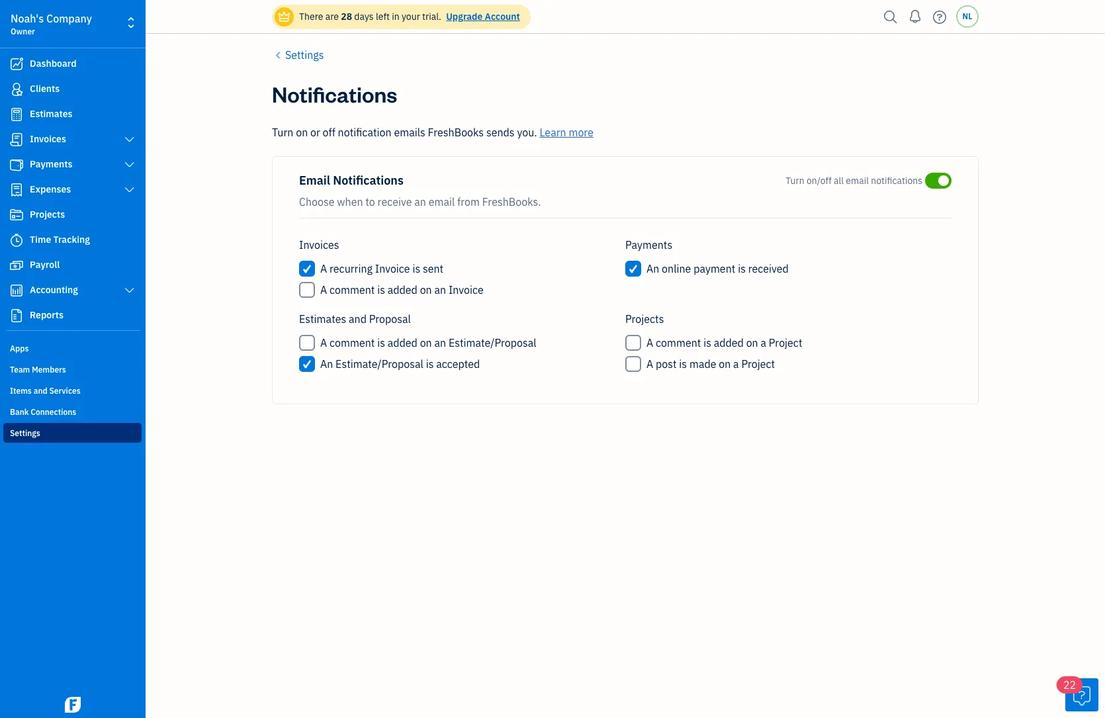 Task type: vqa. For each thing, say whether or not it's contained in the screenshot.
payments link
yes



Task type: locate. For each thing, give the bounding box(es) containing it.
on for a comment is added on a project
[[747, 336, 759, 350]]

invoices inside invoices 'link'
[[30, 133, 66, 145]]

invoices right invoice image
[[30, 133, 66, 145]]

settings link down there
[[272, 47, 324, 63]]

estimate/proposal down proposal
[[336, 358, 424, 371]]

a
[[761, 336, 767, 350], [734, 358, 739, 371]]

comment down recurring
[[330, 283, 375, 297]]

report image
[[9, 309, 24, 322]]

account
[[485, 11, 520, 23]]

bank connections link
[[3, 402, 142, 422]]

on left or
[[296, 126, 308, 139]]

0 vertical spatial an
[[415, 195, 426, 209]]

email
[[846, 175, 869, 187], [429, 195, 455, 209]]

on down 'a comment is added on a project'
[[719, 358, 731, 371]]

an down estimates and proposal
[[320, 358, 333, 371]]

0 vertical spatial settings link
[[272, 47, 324, 63]]

is for an estimate/proposal is accepted
[[426, 358, 434, 371]]

notifications image
[[905, 3, 926, 30]]

upgrade account link
[[444, 11, 520, 23]]

projects up post
[[626, 313, 664, 326]]

invoice up a comment is added on an invoice
[[375, 262, 410, 275]]

0 vertical spatial turn
[[272, 126, 294, 139]]

time
[[30, 234, 51, 246]]

bank connections
[[10, 407, 76, 417]]

connections
[[31, 407, 76, 417]]

2 vertical spatial chevron large down image
[[124, 285, 136, 296]]

1 vertical spatial an
[[435, 283, 446, 297]]

when
[[337, 195, 363, 209]]

0 vertical spatial and
[[349, 313, 367, 326]]

team
[[10, 365, 30, 375]]

money image
[[9, 259, 24, 272]]

projects down expenses
[[30, 209, 65, 220]]

days
[[354, 11, 374, 23]]

invoice
[[375, 262, 410, 275], [449, 283, 484, 297]]

is left received
[[738, 262, 746, 275]]

turn on or off notification emails freshbooks sends you. learn more
[[272, 126, 594, 139]]

1 horizontal spatial settings link
[[272, 47, 324, 63]]

estimates down recurring
[[299, 313, 346, 326]]

estimate/proposal up the accepted
[[449, 336, 537, 350]]

1 chevron large down image from the top
[[124, 160, 136, 170]]

time tracking
[[30, 234, 90, 246]]

0 horizontal spatial settings
[[10, 428, 40, 438]]

chevron large down image
[[124, 160, 136, 170], [124, 185, 136, 195], [124, 285, 136, 296]]

added up the a post is made on a project
[[714, 336, 744, 350]]

a for a post is made on a project
[[647, 358, 654, 371]]

is left sent
[[413, 262, 421, 275]]

0 vertical spatial settings
[[285, 48, 324, 62]]

1 horizontal spatial settings
[[285, 48, 324, 62]]

estimates link
[[3, 103, 142, 126]]

a left post
[[647, 358, 654, 371]]

and right items
[[34, 386, 47, 396]]

0 horizontal spatial email
[[429, 195, 455, 209]]

online
[[662, 262, 692, 275]]

0 vertical spatial invoice
[[375, 262, 410, 275]]

turn left on/off
[[786, 175, 805, 187]]

project image
[[9, 209, 24, 222]]

dashboard link
[[3, 52, 142, 76]]

0 vertical spatial chevron large down image
[[124, 160, 136, 170]]

3 chevron large down image from the top
[[124, 285, 136, 296]]

1 horizontal spatial a
[[761, 336, 767, 350]]

and
[[349, 313, 367, 326], [34, 386, 47, 396]]

1 vertical spatial email
[[429, 195, 455, 209]]

and left proposal
[[349, 313, 367, 326]]

1 vertical spatial estimate/proposal
[[336, 358, 424, 371]]

estimates down clients
[[30, 108, 73, 120]]

0 vertical spatial payments
[[30, 158, 73, 170]]

1 horizontal spatial estimates
[[299, 313, 346, 326]]

0 horizontal spatial and
[[34, 386, 47, 396]]

1 horizontal spatial estimate/proposal
[[449, 336, 537, 350]]

a up the a post is made on a project
[[761, 336, 767, 350]]

estimates for estimates and proposal
[[299, 313, 346, 326]]

a
[[320, 262, 327, 275], [320, 283, 327, 297], [320, 336, 327, 350], [647, 336, 654, 350], [647, 358, 654, 371]]

added up the an estimate/proposal is accepted
[[388, 336, 418, 350]]

comment down estimates and proposal
[[330, 336, 375, 350]]

a for a comment is added on an invoice
[[320, 283, 327, 297]]

reports link
[[3, 304, 142, 328]]

estimates and proposal
[[299, 313, 411, 326]]

noah's company owner
[[11, 12, 92, 36]]

invoice up the a comment is added on an estimate/proposal
[[449, 283, 484, 297]]

1 horizontal spatial projects
[[626, 313, 664, 326]]

chevron large down image for accounting
[[124, 285, 136, 296]]

0 vertical spatial email
[[846, 175, 869, 187]]

on up the an estimate/proposal is accepted
[[420, 336, 432, 350]]

0 horizontal spatial an
[[320, 358, 333, 371]]

settings link down bank connections link
[[3, 423, 142, 443]]

0 horizontal spatial payments
[[30, 158, 73, 170]]

settings link
[[272, 47, 324, 63], [3, 423, 142, 443]]

0 horizontal spatial a
[[734, 358, 739, 371]]

0 horizontal spatial invoices
[[30, 133, 66, 145]]

payments up the online
[[626, 238, 673, 252]]

22 button
[[1057, 677, 1099, 712]]

2 chevron large down image from the top
[[124, 185, 136, 195]]

is down the a recurring invoice is sent
[[378, 283, 385, 297]]

a down 'a comment is added on a project'
[[734, 358, 739, 371]]

an for an online payment is received
[[647, 262, 660, 275]]

0 vertical spatial notifications
[[272, 79, 398, 108]]

bank
[[10, 407, 29, 417]]

clients
[[30, 83, 60, 95]]

from
[[458, 195, 480, 209]]

estimates
[[30, 108, 73, 120], [299, 313, 346, 326]]

0 horizontal spatial turn
[[272, 126, 294, 139]]

0 vertical spatial estimates
[[30, 108, 73, 120]]

dashboard
[[30, 58, 77, 70]]

an
[[647, 262, 660, 275], [320, 358, 333, 371]]

1 vertical spatial invoice
[[449, 283, 484, 297]]

1 horizontal spatial turn
[[786, 175, 805, 187]]

invoices up recurring
[[299, 238, 339, 252]]

estimate/proposal
[[449, 336, 537, 350], [336, 358, 424, 371]]

1 vertical spatial payments
[[626, 238, 673, 252]]

is for a comment is added on an invoice
[[378, 283, 385, 297]]

members
[[32, 365, 66, 375]]

1 vertical spatial and
[[34, 386, 47, 396]]

notifications up the to
[[333, 173, 404, 188]]

a for made
[[734, 358, 739, 371]]

1 vertical spatial settings link
[[3, 423, 142, 443]]

on for a comment is added on an estimate/proposal
[[420, 336, 432, 350]]

0 horizontal spatial estimates
[[30, 108, 73, 120]]

comment
[[330, 283, 375, 297], [330, 336, 375, 350], [656, 336, 701, 350]]

all
[[834, 175, 844, 187]]

is for a comment is added on an estimate/proposal
[[378, 336, 385, 350]]

items
[[10, 386, 32, 396]]

an
[[415, 195, 426, 209], [435, 283, 446, 297], [435, 336, 446, 350]]

on up the a post is made on a project
[[747, 336, 759, 350]]

to
[[366, 195, 375, 209]]

post
[[656, 358, 677, 371]]

1 vertical spatial project
[[742, 358, 775, 371]]

a for added
[[761, 336, 767, 350]]

estimates for estimates
[[30, 108, 73, 120]]

settings
[[285, 48, 324, 62], [10, 428, 40, 438]]

0 horizontal spatial estimate/proposal
[[336, 358, 424, 371]]

main element
[[0, 0, 179, 718]]

estimates inside main element
[[30, 108, 73, 120]]

0 vertical spatial estimate/proposal
[[449, 336, 537, 350]]

is right post
[[680, 358, 687, 371]]

in
[[392, 11, 400, 23]]

an up the accepted
[[435, 336, 446, 350]]

turn on/off all email notifications
[[786, 175, 923, 187]]

1 vertical spatial chevron large down image
[[124, 185, 136, 195]]

a left recurring
[[320, 262, 327, 275]]

1 vertical spatial an
[[320, 358, 333, 371]]

an right receive
[[415, 195, 426, 209]]

payments
[[30, 158, 73, 170], [626, 238, 673, 252]]

0 horizontal spatial projects
[[30, 209, 65, 220]]

and inside main element
[[34, 386, 47, 396]]

an for an estimate/proposal is accepted
[[320, 358, 333, 371]]

email left the from
[[429, 195, 455, 209]]

settings down there
[[285, 48, 324, 62]]

added down the a recurring invoice is sent
[[388, 283, 418, 297]]

received
[[749, 262, 789, 275]]

1 vertical spatial turn
[[786, 175, 805, 187]]

payments inside the 'payments' link
[[30, 158, 73, 170]]

1 vertical spatial estimates
[[299, 313, 346, 326]]

2 vertical spatial an
[[435, 336, 446, 350]]

1 vertical spatial invoices
[[299, 238, 339, 252]]

freshbooks
[[428, 126, 484, 139]]

0 vertical spatial invoices
[[30, 133, 66, 145]]

added for estimate/proposal
[[388, 336, 418, 350]]

owner
[[11, 26, 35, 36]]

a comment is added on a project
[[647, 336, 803, 350]]

turn left or
[[272, 126, 294, 139]]

is for a post is made on a project
[[680, 358, 687, 371]]

accounting
[[30, 284, 78, 296]]

notifications
[[872, 175, 923, 187]]

0 vertical spatial a
[[761, 336, 767, 350]]

an down sent
[[435, 283, 446, 297]]

0 vertical spatial project
[[769, 336, 803, 350]]

a up estimates and proposal
[[320, 283, 327, 297]]

comment for a comment is added on an invoice
[[330, 283, 375, 297]]

tracking
[[53, 234, 90, 246]]

a for a comment is added on an estimate/proposal
[[320, 336, 327, 350]]

notification
[[338, 126, 392, 139]]

is down proposal
[[378, 336, 385, 350]]

company
[[46, 12, 92, 25]]

you.
[[517, 126, 537, 139]]

email right all
[[846, 175, 869, 187]]

1 vertical spatial settings
[[10, 428, 40, 438]]

search image
[[881, 7, 902, 27]]

and for proposal
[[349, 313, 367, 326]]

notifications up the off
[[272, 79, 398, 108]]

a up the a post is made on a project
[[647, 336, 654, 350]]

is
[[413, 262, 421, 275], [738, 262, 746, 275], [378, 283, 385, 297], [378, 336, 385, 350], [704, 336, 712, 350], [426, 358, 434, 371], [680, 358, 687, 371]]

notifications
[[272, 79, 398, 108], [333, 173, 404, 188]]

learn
[[540, 126, 567, 139]]

settings down bank
[[10, 428, 40, 438]]

invoices
[[30, 133, 66, 145], [299, 238, 339, 252]]

a down estimates and proposal
[[320, 336, 327, 350]]

invoice image
[[9, 133, 24, 146]]

an left the online
[[647, 262, 660, 275]]

time tracking link
[[3, 228, 142, 252]]

is up the a post is made on a project
[[704, 336, 712, 350]]

a for a comment is added on a project
[[647, 336, 654, 350]]

0 vertical spatial projects
[[30, 209, 65, 220]]

1 vertical spatial a
[[734, 358, 739, 371]]

payments up expenses
[[30, 158, 73, 170]]

1 horizontal spatial and
[[349, 313, 367, 326]]

recurring
[[330, 262, 373, 275]]

is down the a comment is added on an estimate/proposal
[[426, 358, 434, 371]]

turn for turn on or off notification emails freshbooks sends you. learn more
[[272, 126, 294, 139]]

resource center badge image
[[1066, 679, 1099, 712]]

comment up post
[[656, 336, 701, 350]]

sent
[[423, 262, 444, 275]]

accounting link
[[3, 279, 142, 303]]

receive
[[378, 195, 412, 209]]

chevron large down image inside the 'payments' link
[[124, 160, 136, 170]]

1 horizontal spatial an
[[647, 262, 660, 275]]

0 horizontal spatial invoice
[[375, 262, 410, 275]]

email notifications
[[299, 173, 404, 188]]

0 vertical spatial an
[[647, 262, 660, 275]]

on down sent
[[420, 283, 432, 297]]



Task type: describe. For each thing, give the bounding box(es) containing it.
chevron large down image for expenses
[[124, 185, 136, 195]]

1 horizontal spatial email
[[846, 175, 869, 187]]

team members
[[10, 365, 66, 375]]

timer image
[[9, 234, 24, 247]]

dashboard image
[[9, 58, 24, 71]]

and for services
[[34, 386, 47, 396]]

payment image
[[9, 158, 24, 171]]

a comment is added on an invoice
[[320, 283, 484, 297]]

proposal
[[369, 313, 411, 326]]

an estimate/proposal is accepted
[[320, 358, 480, 371]]

comment for a comment is added on a project
[[656, 336, 701, 350]]

clients link
[[3, 77, 142, 101]]

apps
[[10, 344, 29, 354]]

services
[[49, 386, 81, 396]]

a for a recurring invoice is sent
[[320, 262, 327, 275]]

turn for turn on/off all email notifications
[[786, 175, 805, 187]]

or
[[311, 126, 320, 139]]

choose when to receive an email from freshbooks.
[[299, 195, 541, 209]]

team members link
[[3, 360, 142, 379]]

freshbooks.
[[483, 195, 541, 209]]

off
[[323, 126, 336, 139]]

freshbooks image
[[62, 697, 83, 713]]

a comment is added on an estimate/proposal
[[320, 336, 537, 350]]

1 horizontal spatial invoice
[[449, 283, 484, 297]]

1 vertical spatial projects
[[626, 313, 664, 326]]

email
[[299, 173, 330, 188]]

28
[[341, 11, 352, 23]]

expenses link
[[3, 178, 142, 202]]

upgrade
[[446, 11, 483, 23]]

projects link
[[3, 203, 142, 227]]

nl button
[[957, 5, 979, 28]]

added for invoice
[[388, 283, 418, 297]]

nl
[[963, 11, 973, 21]]

1 horizontal spatial payments
[[626, 238, 673, 252]]

left
[[376, 11, 390, 23]]

items and services
[[10, 386, 81, 396]]

client image
[[9, 83, 24, 96]]

learn more link
[[540, 126, 594, 139]]

chevron large down image for payments
[[124, 160, 136, 170]]

crown image
[[277, 10, 291, 24]]

sends
[[487, 126, 515, 139]]

accepted
[[437, 358, 480, 371]]

an for invoice
[[435, 283, 446, 297]]

items and services link
[[3, 381, 142, 401]]

project for a comment is added on a project
[[769, 336, 803, 350]]

reports
[[30, 309, 64, 321]]

chart image
[[9, 284, 24, 297]]

payments link
[[3, 153, 142, 177]]

an online payment is received
[[647, 262, 789, 275]]

on/off
[[807, 175, 832, 187]]

on for a comment is added on an invoice
[[420, 283, 432, 297]]

expense image
[[9, 183, 24, 197]]

choose
[[299, 195, 335, 209]]

comment for a comment is added on an estimate/proposal
[[330, 336, 375, 350]]

go to help image
[[930, 7, 951, 27]]

settings inside main element
[[10, 428, 40, 438]]

an for estimate/proposal
[[435, 336, 446, 350]]

payment
[[694, 262, 736, 275]]

trial.
[[423, 11, 442, 23]]

there
[[299, 11, 323, 23]]

expenses
[[30, 183, 71, 195]]

project for a post is made on a project
[[742, 358, 775, 371]]

more
[[569, 126, 594, 139]]

payroll link
[[3, 254, 142, 277]]

there are 28 days left in your trial. upgrade account
[[299, 11, 520, 23]]

invoices link
[[3, 128, 142, 152]]

is for a comment is added on a project
[[704, 336, 712, 350]]

apps link
[[3, 338, 142, 358]]

1 vertical spatial notifications
[[333, 173, 404, 188]]

projects inside projects link
[[30, 209, 65, 220]]

are
[[326, 11, 339, 23]]

added for project
[[714, 336, 744, 350]]

22
[[1064, 679, 1077, 692]]

emails
[[394, 126, 426, 139]]

estimate image
[[9, 108, 24, 121]]

1 horizontal spatial invoices
[[299, 238, 339, 252]]

chevron large down image
[[124, 134, 136, 145]]

0 horizontal spatial settings link
[[3, 423, 142, 443]]

your
[[402, 11, 420, 23]]

payroll
[[30, 259, 60, 271]]

made
[[690, 358, 717, 371]]

on for a post is made on a project
[[719, 358, 731, 371]]

a post is made on a project
[[647, 358, 775, 371]]

a recurring invoice is sent
[[320, 262, 444, 275]]

noah's
[[11, 12, 44, 25]]



